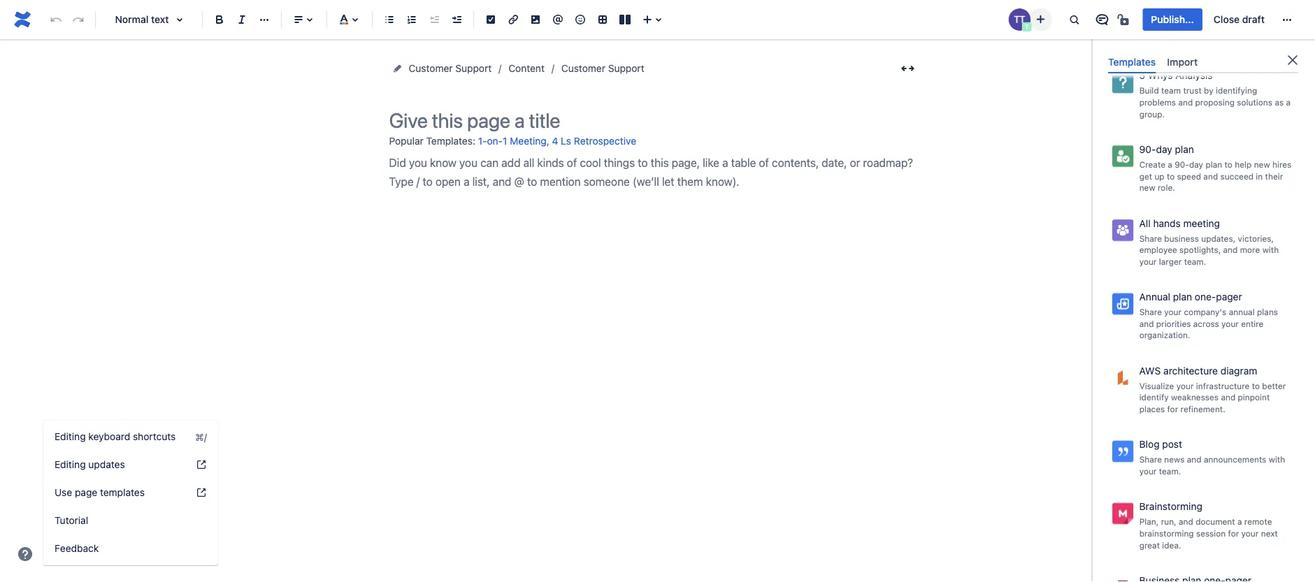 Task type: locate. For each thing, give the bounding box(es) containing it.
for
[[1167, 404, 1178, 414], [1228, 529, 1239, 538]]

1 horizontal spatial help image
[[196, 487, 207, 499]]

tab list containing templates
[[1103, 50, 1304, 74]]

1 editing from the top
[[55, 431, 86, 443]]

spotlights,
[[1180, 245, 1221, 255]]

in
[[1256, 171, 1263, 181]]

better
[[1262, 381, 1286, 391]]

0 vertical spatial share
[[1139, 233, 1162, 243]]

and
[[1211, 24, 1225, 33], [1178, 97, 1193, 107], [1204, 171, 1218, 181], [1223, 245, 1238, 255], [1139, 319, 1154, 329], [1221, 393, 1236, 402], [1187, 455, 1202, 465], [1179, 517, 1193, 527]]

use inside use this framework to reflect back on your team?s work and use what youve learned to improve.
[[1139, 12, 1155, 22]]

5
[[1139, 70, 1145, 81]]

1 horizontal spatial for
[[1228, 529, 1239, 538]]

use left page
[[55, 487, 72, 499]]

your up learned
[[1139, 24, 1157, 33]]

more formatting image
[[256, 11, 273, 28]]

use
[[1228, 24, 1242, 33]]

use page templates link
[[43, 479, 218, 507]]

0 vertical spatial help image
[[196, 487, 207, 499]]

editing up editing updates
[[55, 431, 86, 443]]

2 vertical spatial plan
[[1173, 291, 1192, 303]]

0 horizontal spatial team.
[[1159, 466, 1181, 476]]

customer support link down the table icon
[[561, 60, 644, 77]]

3 share from the top
[[1139, 455, 1162, 465]]

new
[[1254, 160, 1270, 169], [1139, 183, 1156, 193]]

1 horizontal spatial new
[[1254, 160, 1270, 169]]

close
[[1214, 14, 1240, 25]]

confluence image
[[11, 8, 34, 31], [11, 8, 34, 31]]

templates
[[100, 487, 145, 499]]

updates
[[88, 459, 125, 471]]

customer down emoji image
[[561, 63, 605, 74]]

table image
[[594, 11, 611, 28]]

2 customer support link from the left
[[561, 60, 644, 77]]

1 vertical spatial with
[[1269, 455, 1285, 465]]

and right speed
[[1204, 171, 1218, 181]]

and down infrastructure
[[1221, 393, 1236, 402]]

announcements
[[1204, 455, 1266, 465]]

content
[[508, 63, 545, 74]]

to
[[1218, 12, 1226, 22], [1171, 35, 1179, 45], [1225, 160, 1233, 169], [1167, 171, 1175, 181], [1252, 381, 1260, 391]]

meeting
[[1183, 217, 1220, 229]]

support down layouts icon
[[608, 63, 644, 74]]

content link
[[508, 60, 545, 77]]

publish...
[[1151, 14, 1194, 25]]

no restrictions image
[[1116, 11, 1133, 28]]

publish... button
[[1143, 8, 1203, 31]]

use this framework to reflect back on your team?s work and use what youve learned to improve.
[[1139, 12, 1289, 45]]

identifying
[[1216, 86, 1257, 96]]

1 horizontal spatial customer
[[561, 63, 605, 74]]

with inside the blog post share news and announcements with your team.
[[1269, 455, 1285, 465]]

with right announcements
[[1269, 455, 1285, 465]]

0 vertical spatial 90-
[[1139, 143, 1156, 155]]

use page templates
[[55, 487, 145, 499]]

customer right move this page icon
[[409, 63, 453, 74]]

90-
[[1139, 143, 1156, 155], [1175, 160, 1189, 169]]

star 5 whys analysis image
[[1283, 66, 1300, 83]]

customer for 1st customer support 'link' from right
[[561, 63, 605, 74]]

1 support from the left
[[455, 63, 492, 74]]

support
[[455, 63, 492, 74], [608, 63, 644, 74]]

mention image
[[550, 11, 566, 28]]

find and replace image
[[1066, 11, 1083, 28]]

editing updates
[[55, 459, 125, 471]]

and inside all hands meeting share business updates, victories, employee spotlights, and more with your larger team.
[[1223, 245, 1238, 255]]

0 horizontal spatial customer support
[[409, 63, 492, 74]]

help image down help image
[[196, 487, 207, 499]]

employee
[[1139, 245, 1177, 255]]

whys
[[1148, 70, 1173, 81]]

0 horizontal spatial 90-
[[1139, 143, 1156, 155]]

1 vertical spatial use
[[55, 487, 72, 499]]

action item image
[[482, 11, 499, 28]]

a inside brainstorming plan, run, and document a remote brainstorming session for your next great idea.
[[1238, 517, 1242, 527]]

all hands meeting share business updates, victories, employee spotlights, and more with your larger team.
[[1139, 217, 1279, 267]]

1 horizontal spatial team.
[[1184, 257, 1206, 267]]

customer support down the table icon
[[561, 63, 644, 74]]

1 vertical spatial editing
[[55, 459, 86, 471]]

editing up page
[[55, 459, 86, 471]]

move this page image
[[392, 63, 403, 74]]

customer support down indent tab image
[[409, 63, 492, 74]]

on
[[1277, 12, 1287, 22]]

emoji image
[[572, 11, 589, 28]]

by
[[1204, 86, 1214, 96]]

run,
[[1161, 517, 1176, 527]]

close templates and import image
[[1284, 52, 1301, 69]]

create
[[1139, 160, 1166, 169]]

0 horizontal spatial support
[[455, 63, 492, 74]]

team. down 'spotlights,'
[[1184, 257, 1206, 267]]

your inside the blog post share news and announcements with your team.
[[1139, 466, 1157, 476]]

0 vertical spatial day
[[1156, 143, 1172, 155]]

0 vertical spatial for
[[1167, 404, 1178, 414]]

a right as
[[1286, 97, 1291, 107]]

and up organization.
[[1139, 319, 1154, 329]]

1 share from the top
[[1139, 233, 1162, 243]]

90- up speed
[[1175, 160, 1189, 169]]

1 vertical spatial share
[[1139, 307, 1162, 317]]

team. inside the blog post share news and announcements with your team.
[[1159, 466, 1181, 476]]

2 horizontal spatial a
[[1286, 97, 1291, 107]]

plan,
[[1139, 517, 1159, 527]]

a right create
[[1168, 160, 1172, 169]]

problems
[[1139, 97, 1176, 107]]

feedback
[[55, 543, 99, 554]]

for right 'places'
[[1167, 404, 1178, 414]]

customer support
[[409, 63, 492, 74], [561, 63, 644, 74]]

your down annual
[[1222, 319, 1239, 329]]

1 horizontal spatial a
[[1238, 517, 1242, 527]]

1 horizontal spatial customer support
[[561, 63, 644, 74]]

2 share from the top
[[1139, 307, 1162, 317]]

1 horizontal spatial 90-
[[1175, 160, 1189, 169]]

youve
[[1265, 24, 1289, 33]]

1-on-1 meeting button
[[478, 130, 547, 153]]

and inside aws architecture diagram visualize your infrastructure to better identify weaknesses and pinpoint places for refinement.
[[1221, 393, 1236, 402]]

day up create
[[1156, 143, 1172, 155]]

90- up create
[[1139, 143, 1156, 155]]

use left this
[[1139, 12, 1155, 22]]

templates:
[[426, 135, 475, 147]]

0 horizontal spatial for
[[1167, 404, 1178, 414]]

0 vertical spatial use
[[1139, 12, 1155, 22]]

1 horizontal spatial day
[[1189, 160, 1203, 169]]

plan
[[1175, 143, 1194, 155], [1206, 160, 1222, 169], [1173, 291, 1192, 303]]

and down trust
[[1178, 97, 1193, 107]]

news
[[1164, 455, 1185, 465]]

0 vertical spatial plan
[[1175, 143, 1194, 155]]

Give this page a title text field
[[389, 109, 920, 132]]

0 horizontal spatial a
[[1168, 160, 1172, 169]]

for down document
[[1228, 529, 1239, 538]]

your up weaknesses on the right bottom of the page
[[1177, 381, 1194, 391]]

2 vertical spatial a
[[1238, 517, 1242, 527]]

tab list
[[1103, 50, 1304, 74]]

1 horizontal spatial use
[[1139, 12, 1155, 22]]

and inside annual plan one-pager share your company's annual plans and priorities across your entire organization.
[[1139, 319, 1154, 329]]

your down remote
[[1241, 529, 1259, 538]]

and down 'updates,'
[[1223, 245, 1238, 255]]

1 vertical spatial new
[[1139, 183, 1156, 193]]

0 vertical spatial team.
[[1184, 257, 1206, 267]]

0 horizontal spatial day
[[1156, 143, 1172, 155]]

and left use
[[1211, 24, 1225, 33]]

2 vertical spatial share
[[1139, 455, 1162, 465]]

new down get
[[1139, 183, 1156, 193]]

help image left feedback
[[17, 546, 34, 563]]

customer support link
[[409, 60, 492, 77], [561, 60, 644, 77]]

help image
[[196, 487, 207, 499], [17, 546, 34, 563]]

share up 'employee'
[[1139, 233, 1162, 243]]

pager
[[1216, 291, 1242, 303]]

feedback button
[[43, 535, 218, 563]]

great
[[1139, 540, 1160, 550]]

italic ⌘i image
[[234, 11, 250, 28]]

share down annual
[[1139, 307, 1162, 317]]

day up speed
[[1189, 160, 1203, 169]]

and right news
[[1187, 455, 1202, 465]]

support down indent tab image
[[455, 63, 492, 74]]

get
[[1139, 171, 1152, 181]]

team.
[[1184, 257, 1206, 267], [1159, 466, 1181, 476]]

solutions
[[1237, 97, 1273, 107]]

larger
[[1159, 257, 1182, 267]]

1 customer from the left
[[409, 63, 453, 74]]

tutorial button
[[43, 507, 218, 535]]

make page full-width image
[[900, 60, 916, 77]]

customer
[[409, 63, 453, 74], [561, 63, 605, 74]]

a inside 5 whys analysis build team trust by identifying problems and proposing solutions as a group.
[[1286, 97, 1291, 107]]

customer support link down indent tab image
[[409, 60, 492, 77]]

session
[[1196, 529, 1226, 538]]

0 vertical spatial with
[[1262, 245, 1279, 255]]

plan up speed
[[1175, 143, 1194, 155]]

0 horizontal spatial help image
[[17, 546, 34, 563]]

analysis
[[1176, 70, 1213, 81]]

1 horizontal spatial support
[[608, 63, 644, 74]]

0 vertical spatial editing
[[55, 431, 86, 443]]

post
[[1162, 439, 1182, 450]]

templates
[[1108, 56, 1156, 67]]

1 vertical spatial team.
[[1159, 466, 1181, 476]]

0 vertical spatial a
[[1286, 97, 1291, 107]]

team. inside all hands meeting share business updates, victories, employee spotlights, and more with your larger team.
[[1184, 257, 1206, 267]]

use
[[1139, 12, 1155, 22], [55, 487, 72, 499]]

plan left one-
[[1173, 291, 1192, 303]]

a left remote
[[1238, 517, 1242, 527]]

4 ls retrospective button
[[552, 130, 636, 153]]

use for use this framework to reflect back on your team?s work and use what youve learned to improve.
[[1139, 12, 1155, 22]]

new up in
[[1254, 160, 1270, 169]]

your down 'employee'
[[1139, 257, 1157, 267]]

1 vertical spatial a
[[1168, 160, 1172, 169]]

1 horizontal spatial customer support link
[[561, 60, 644, 77]]

popular templates: 1-on-1 meeting , 4 ls retrospective
[[389, 135, 636, 147]]

your down blog
[[1139, 466, 1157, 476]]

normal text button
[[101, 4, 196, 35]]

share down blog
[[1139, 455, 1162, 465]]

share inside annual plan one-pager share your company's annual plans and priorities across your entire organization.
[[1139, 307, 1162, 317]]

0 horizontal spatial customer
[[409, 63, 453, 74]]

with inside all hands meeting share business updates, victories, employee spotlights, and more with your larger team.
[[1262, 245, 1279, 255]]

2 customer from the left
[[561, 63, 605, 74]]

0 horizontal spatial customer support link
[[409, 60, 492, 77]]

your inside all hands meeting share business updates, victories, employee spotlights, and more with your larger team.
[[1139, 257, 1157, 267]]

1 vertical spatial for
[[1228, 529, 1239, 538]]

and right 'run,'
[[1179, 517, 1193, 527]]

team. down news
[[1159, 466, 1181, 476]]

one-
[[1195, 291, 1216, 303]]

2 support from the left
[[608, 63, 644, 74]]

plan up the succeed on the right of the page
[[1206, 160, 1222, 169]]

organization.
[[1139, 331, 1190, 340]]

bullet list ⌘⇧8 image
[[381, 11, 398, 28]]

with down victories,
[[1262, 245, 1279, 255]]

⌘/
[[195, 431, 207, 443]]

0 horizontal spatial use
[[55, 487, 72, 499]]

for inside brainstorming plan, run, and document a remote brainstorming session for your next great idea.
[[1228, 529, 1239, 538]]

architecture
[[1164, 365, 1218, 376]]

this
[[1157, 12, 1171, 22]]

2 editing from the top
[[55, 459, 86, 471]]



Task type: describe. For each thing, give the bounding box(es) containing it.
customer for 2nd customer support 'link' from the right
[[409, 63, 453, 74]]

indent tab image
[[448, 11, 465, 28]]

business
[[1164, 233, 1199, 243]]

text
[[151, 14, 169, 25]]

team
[[1161, 86, 1181, 96]]

to inside aws architecture diagram visualize your infrastructure to better identify weaknesses and pinpoint places for refinement.
[[1252, 381, 1260, 391]]

support for 2nd customer support 'link' from the right
[[455, 63, 492, 74]]

what
[[1244, 24, 1263, 33]]

1 customer support link from the left
[[409, 60, 492, 77]]

a inside 90-day plan create a 90-day plan to help new hires get up to speed and succeed in their new role.
[[1168, 160, 1172, 169]]

layouts image
[[617, 11, 633, 28]]

tutorial
[[55, 515, 88, 526]]

comment icon image
[[1094, 11, 1111, 28]]

succeed
[[1220, 171, 1254, 181]]

popular
[[389, 135, 424, 147]]

outdent ⇧tab image
[[426, 11, 443, 28]]

blog post share news and announcements with your team.
[[1139, 439, 1285, 476]]

and inside the blog post share news and announcements with your team.
[[1187, 455, 1202, 465]]

visualize
[[1139, 381, 1174, 391]]

and inside brainstorming plan, run, and document a remote brainstorming session for your next great idea.
[[1179, 517, 1193, 527]]

share inside the blog post share news and announcements with your team.
[[1139, 455, 1162, 465]]

more
[[1240, 245, 1260, 255]]

1 vertical spatial 90-
[[1175, 160, 1189, 169]]

1 vertical spatial plan
[[1206, 160, 1222, 169]]

proposing
[[1195, 97, 1235, 107]]

terry turtle image
[[1009, 8, 1031, 31]]

role.
[[1158, 183, 1175, 193]]

add image, video, or file image
[[527, 11, 544, 28]]

for inside aws architecture diagram visualize your infrastructure to better identify weaknesses and pinpoint places for refinement.
[[1167, 404, 1178, 414]]

annual
[[1229, 307, 1255, 317]]

5 whys analysis build team trust by identifying problems and proposing solutions as a group.
[[1139, 70, 1291, 119]]

your up priorities
[[1164, 307, 1182, 317]]

share inside all hands meeting share business updates, victories, employee spotlights, and more with your larger team.
[[1139, 233, 1162, 243]]

and inside 90-day plan create a 90-day plan to help new hires get up to speed and succeed in their new role.
[[1204, 171, 1218, 181]]

editing for editing updates
[[55, 459, 86, 471]]

plan inside annual plan one-pager share your company's annual plans and priorities across your entire organization.
[[1173, 291, 1192, 303]]

hands
[[1153, 217, 1181, 229]]

1-
[[478, 135, 487, 147]]

redo ⌘⇧z image
[[70, 11, 87, 28]]

blog
[[1139, 439, 1160, 450]]

speed
[[1177, 171, 1201, 181]]

hires
[[1273, 160, 1292, 169]]

remote
[[1244, 517, 1272, 527]]

1 vertical spatial help image
[[17, 546, 34, 563]]

numbered list ⌘⇧7 image
[[403, 11, 420, 28]]

priorities
[[1156, 319, 1191, 329]]

retrospective
[[574, 135, 636, 147]]

help image inside use page templates link
[[196, 487, 207, 499]]

reflect
[[1228, 12, 1253, 22]]

all
[[1139, 217, 1151, 229]]

link image
[[505, 11, 522, 28]]

aws
[[1139, 365, 1161, 376]]

identify
[[1139, 393, 1169, 402]]

idea.
[[1162, 540, 1181, 550]]

page
[[75, 487, 97, 499]]

across
[[1193, 319, 1219, 329]]

use for use page templates
[[55, 487, 72, 499]]

align left image
[[290, 11, 307, 28]]

your inside aws architecture diagram visualize your infrastructure to better identify weaknesses and pinpoint places for refinement.
[[1177, 381, 1194, 391]]

import
[[1167, 56, 1198, 67]]

your inside use this framework to reflect back on your team?s work and use what youve learned to improve.
[[1139, 24, 1157, 33]]

build
[[1139, 86, 1159, 96]]

entire
[[1241, 319, 1264, 329]]

invite to edit image
[[1032, 11, 1049, 28]]

,
[[547, 135, 549, 147]]

help image
[[196, 459, 207, 471]]

1 customer support from the left
[[409, 63, 492, 74]]

team?s
[[1159, 24, 1187, 33]]

plans
[[1257, 307, 1278, 317]]

brainstorming
[[1139, 501, 1203, 512]]

annual
[[1139, 291, 1170, 303]]

more image
[[1279, 11, 1296, 28]]

90-day plan create a 90-day plan to help new hires get up to speed and succeed in their new role.
[[1139, 143, 1292, 193]]

1 vertical spatial day
[[1189, 160, 1203, 169]]

and inside 5 whys analysis build team trust by identifying problems and proposing solutions as a group.
[[1178, 97, 1193, 107]]

weaknesses
[[1171, 393, 1219, 402]]

shortcuts
[[133, 431, 176, 443]]

improve.
[[1181, 35, 1215, 45]]

up
[[1155, 171, 1165, 181]]

close draft button
[[1205, 8, 1273, 31]]

meeting
[[510, 135, 547, 147]]

brainstorming plan, run, and document a remote brainstorming session for your next great idea.
[[1139, 501, 1278, 550]]

0 vertical spatial new
[[1254, 160, 1270, 169]]

on-
[[487, 135, 503, 147]]

aws architecture diagram visualize your infrastructure to better identify weaknesses and pinpoint places for refinement.
[[1139, 365, 1286, 414]]

your inside brainstorming plan, run, and document a remote brainstorming session for your next great idea.
[[1241, 529, 1259, 538]]

refinement.
[[1181, 404, 1225, 414]]

close draft
[[1214, 14, 1265, 25]]

support for 1st customer support 'link' from right
[[608, 63, 644, 74]]

help
[[1235, 160, 1252, 169]]

draft
[[1242, 14, 1265, 25]]

group.
[[1139, 109, 1165, 119]]

Main content area, start typing to enter text. text field
[[389, 153, 920, 191]]

0 horizontal spatial new
[[1139, 183, 1156, 193]]

document
[[1196, 517, 1235, 527]]

company's
[[1184, 307, 1227, 317]]

their
[[1265, 171, 1283, 181]]

places
[[1139, 404, 1165, 414]]

brainstorming
[[1139, 529, 1194, 538]]

victories,
[[1238, 233, 1274, 243]]

undo ⌘z image
[[48, 11, 64, 28]]

and inside use this framework to reflect back on your team?s work and use what youve learned to improve.
[[1211, 24, 1225, 33]]

editing for editing keyboard shortcuts
[[55, 431, 86, 443]]

editing keyboard shortcuts
[[55, 431, 176, 443]]

framework
[[1174, 12, 1215, 22]]

ls
[[561, 135, 571, 147]]

editing updates link
[[43, 451, 218, 479]]

keyboard
[[88, 431, 130, 443]]

use this framework to reflect back on your team?s work and use what youve learned to improve. button
[[1105, 0, 1301, 53]]

back
[[1256, 12, 1275, 22]]

infrastructure
[[1196, 381, 1250, 391]]

work
[[1190, 24, 1209, 33]]

2 customer support from the left
[[561, 63, 644, 74]]

bold ⌘b image
[[211, 11, 228, 28]]



Task type: vqa. For each thing, say whether or not it's contained in the screenshot.
announcements
yes



